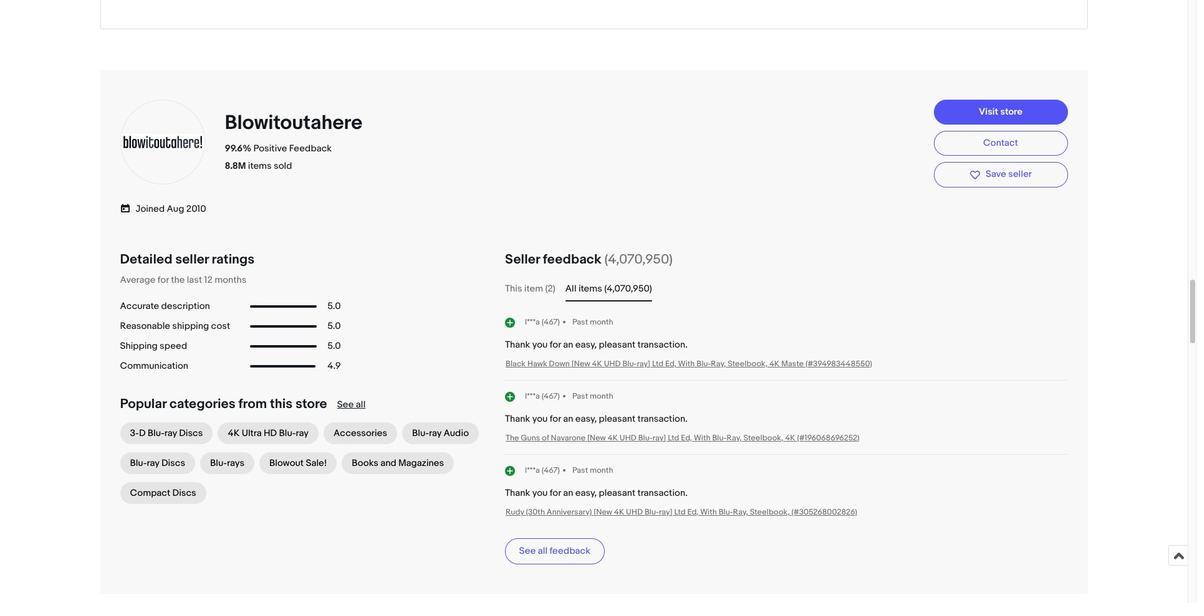 Task type: locate. For each thing, give the bounding box(es) containing it.
0 vertical spatial with
[[679, 359, 695, 369]]

l***a for (30th
[[525, 466, 540, 476]]

you for (30th
[[533, 488, 548, 499]]

an
[[564, 339, 574, 351], [564, 413, 574, 425], [564, 488, 574, 499]]

0 vertical spatial you
[[533, 339, 548, 351]]

of
[[542, 433, 549, 443]]

2 past from the top
[[573, 392, 588, 402]]

easy, up navarone
[[576, 413, 597, 425]]

3 l***a (467) from the top
[[525, 466, 560, 476]]

the
[[506, 433, 519, 443]]

2 l***a from the top
[[525, 392, 540, 402]]

2 5.0 from the top
[[328, 320, 341, 332]]

0 vertical spatial ed,
[[666, 359, 677, 369]]

0 vertical spatial steelbook,
[[728, 359, 768, 369]]

[new right anniversary)
[[594, 508, 613, 518]]

l***a for guns
[[525, 392, 540, 402]]

anniversary)
[[547, 508, 592, 518]]

down
[[549, 359, 570, 369]]

0 vertical spatial ray,
[[711, 359, 726, 369]]

see
[[337, 399, 354, 411], [519, 546, 536, 558]]

ray] for anniversary)
[[659, 508, 673, 518]]

2 vertical spatial ed,
[[688, 508, 699, 518]]

3 past month from the top
[[573, 466, 614, 476]]

(4,070,950)
[[605, 252, 673, 268], [605, 283, 652, 295]]

tab list containing this item (2)
[[505, 282, 1068, 297]]

0 vertical spatial l***a (467)
[[525, 318, 560, 328]]

3 an from the top
[[564, 488, 574, 499]]

2 vertical spatial ltd
[[675, 508, 686, 518]]

1 month from the top
[[590, 317, 614, 327]]

items down positive
[[248, 161, 272, 172]]

0 vertical spatial easy,
[[576, 339, 597, 351]]

navarone
[[551, 433, 586, 443]]

1 l***a from the top
[[525, 318, 540, 328]]

(2)
[[546, 283, 556, 295]]

2 thank you for an easy, pleasant transaction. from the top
[[505, 413, 688, 425]]

blowitoutahere image
[[119, 134, 206, 151]]

1 easy, from the top
[[576, 339, 597, 351]]

past for anniversary)
[[573, 466, 588, 476]]

for up "down"
[[550, 339, 561, 351]]

2 vertical spatial thank you for an easy, pleasant transaction.
[[505, 488, 688, 499]]

3 pleasant from the top
[[599, 488, 636, 499]]

average for the last 12 months
[[120, 274, 247, 286]]

aug
[[167, 203, 184, 215]]

store right this
[[296, 397, 327, 413]]

1 horizontal spatial store
[[1001, 106, 1023, 118]]

1 vertical spatial seller
[[175, 252, 209, 268]]

all for see all feedback
[[538, 546, 548, 558]]

transaction. up black hawk down [new 4k uhd blu-ray] ltd ed, with blu-ray, steelbook, 4k maste (#394983448550)
[[638, 339, 688, 351]]

l***a (467) down of
[[525, 466, 560, 476]]

past month up navarone
[[573, 392, 614, 402]]

1 horizontal spatial items
[[579, 283, 603, 295]]

thank you for an easy, pleasant transaction.
[[505, 339, 688, 351], [505, 413, 688, 425], [505, 488, 688, 499]]

0 vertical spatial (4,070,950)
[[605, 252, 673, 268]]

detailed seller ratings
[[120, 252, 255, 268]]

1 5.0 from the top
[[328, 300, 341, 312]]

4k left '(#196068696252)'
[[786, 433, 796, 443]]

12
[[204, 274, 213, 286]]

ed,
[[666, 359, 677, 369], [681, 433, 693, 443], [688, 508, 699, 518]]

thank up rudy
[[505, 488, 531, 499]]

(467) down of
[[542, 466, 560, 476]]

past month down all items (4,070,950) on the top of page
[[573, 317, 614, 327]]

0 vertical spatial thank
[[505, 339, 531, 351]]

1 horizontal spatial seller
[[1009, 169, 1033, 181]]

discs right compact
[[173, 488, 196, 499]]

past month for of
[[573, 392, 614, 402]]

store right visit
[[1001, 106, 1023, 118]]

thank up black at the bottom of the page
[[505, 339, 531, 351]]

ray, for (#305268002826)
[[734, 508, 749, 518]]

uhd
[[604, 359, 621, 369], [620, 433, 637, 443], [626, 508, 643, 518]]

(4,070,950) down the seller feedback (4,070,950)
[[605, 283, 652, 295]]

2 month from the top
[[590, 392, 614, 402]]

1 vertical spatial you
[[533, 413, 548, 425]]

past month for anniversary)
[[573, 466, 614, 476]]

0 vertical spatial [new
[[572, 359, 591, 369]]

1 vertical spatial easy,
[[576, 413, 597, 425]]

0 horizontal spatial all
[[356, 399, 366, 411]]

2 vertical spatial ray]
[[659, 508, 673, 518]]

compact discs link
[[120, 483, 206, 504]]

2 an from the top
[[564, 413, 574, 425]]

thank for rudy
[[505, 488, 531, 499]]

1 vertical spatial l***a (467)
[[525, 392, 560, 402]]

seller feedback (4,070,950)
[[505, 252, 673, 268]]

thank you for an easy, pleasant transaction. up "down"
[[505, 339, 688, 351]]

all
[[356, 399, 366, 411], [538, 546, 548, 558]]

0 horizontal spatial items
[[248, 161, 272, 172]]

for for the
[[550, 413, 561, 425]]

seller for detailed
[[175, 252, 209, 268]]

shipping
[[172, 320, 209, 332]]

an up anniversary)
[[564, 488, 574, 499]]

1 past from the top
[[573, 317, 588, 327]]

contact
[[984, 137, 1019, 149]]

sale!
[[306, 458, 327, 470]]

rudy (30th anniversary) [new 4k uhd blu-ray] ltd ed, with blu-ray, steelbook, (#305268002826)
[[506, 508, 858, 518]]

1 vertical spatial with
[[694, 433, 711, 443]]

seller inside save seller button
[[1009, 169, 1033, 181]]

ltd
[[653, 359, 664, 369], [668, 433, 680, 443], [675, 508, 686, 518]]

1 transaction. from the top
[[638, 339, 688, 351]]

3 (467) from the top
[[542, 466, 560, 476]]

1 l***a (467) from the top
[[525, 318, 560, 328]]

2 vertical spatial 5.0
[[328, 340, 341, 352]]

blu- inside 4k ultra hd blu-ray "link"
[[279, 428, 296, 440]]

4.9
[[328, 360, 341, 372]]

an for down
[[564, 339, 574, 351]]

1 horizontal spatial all
[[538, 546, 548, 558]]

all for see all
[[356, 399, 366, 411]]

1 vertical spatial 5.0
[[328, 320, 341, 332]]

2 l***a (467) from the top
[[525, 392, 560, 402]]

1 (4,070,950) from the top
[[605, 252, 673, 268]]

[new right "down"
[[572, 359, 591, 369]]

positive
[[254, 143, 287, 155]]

0 vertical spatial past
[[573, 317, 588, 327]]

see up accessories
[[337, 399, 354, 411]]

past up navarone
[[573, 392, 588, 402]]

0 vertical spatial pleasant
[[599, 339, 636, 351]]

easy, down all
[[576, 339, 597, 351]]

0 vertical spatial all
[[356, 399, 366, 411]]

1 vertical spatial all
[[538, 546, 548, 558]]

thank you for an easy, pleasant transaction. for down
[[505, 339, 688, 351]]

past
[[573, 317, 588, 327], [573, 392, 588, 402], [573, 466, 588, 476]]

detailed
[[120, 252, 172, 268]]

ray up blowout sale! on the bottom left of page
[[296, 428, 309, 440]]

0 horizontal spatial seller
[[175, 252, 209, 268]]

0 vertical spatial month
[[590, 317, 614, 327]]

4k right "down"
[[592, 359, 603, 369]]

l***a (467) down hawk
[[525, 392, 560, 402]]

all up accessories
[[356, 399, 366, 411]]

2 vertical spatial past month
[[573, 466, 614, 476]]

store inside 'link'
[[1001, 106, 1023, 118]]

1 vertical spatial pleasant
[[599, 413, 636, 425]]

description
[[161, 300, 210, 312]]

store
[[1001, 106, 1023, 118], [296, 397, 327, 413]]

2 vertical spatial steelbook,
[[750, 508, 790, 518]]

you for hawk
[[533, 339, 548, 351]]

4k left "maste"
[[770, 359, 780, 369]]

hawk
[[528, 359, 548, 369]]

discs
[[179, 428, 203, 440], [162, 458, 185, 470], [173, 488, 196, 499]]

blu-ray discs link
[[120, 453, 195, 475]]

seller
[[1009, 169, 1033, 181], [175, 252, 209, 268]]

ltd for down
[[653, 359, 664, 369]]

2 (467) from the top
[[542, 392, 560, 402]]

4k
[[592, 359, 603, 369], [770, 359, 780, 369], [228, 428, 240, 440], [608, 433, 618, 443], [786, 433, 796, 443], [615, 508, 625, 518]]

1 horizontal spatial see
[[519, 546, 536, 558]]

0 vertical spatial uhd
[[604, 359, 621, 369]]

2 vertical spatial pleasant
[[599, 488, 636, 499]]

0 vertical spatial transaction.
[[638, 339, 688, 351]]

3 past from the top
[[573, 466, 588, 476]]

1 vertical spatial uhd
[[620, 433, 637, 443]]

thank you for an easy, pleasant transaction. up navarone
[[505, 413, 688, 425]]

0 vertical spatial past month
[[573, 317, 614, 327]]

2 vertical spatial you
[[533, 488, 548, 499]]

1 pleasant from the top
[[599, 339, 636, 351]]

l***a down guns
[[525, 466, 540, 476]]

1 vertical spatial an
[[564, 413, 574, 425]]

see down the (30th
[[519, 546, 536, 558]]

2 thank from the top
[[505, 413, 531, 425]]

2 vertical spatial an
[[564, 488, 574, 499]]

ed, for down
[[666, 359, 677, 369]]

this
[[270, 397, 293, 413]]

for up anniversary)
[[550, 488, 561, 499]]

l***a (467) down the (2)
[[525, 318, 560, 328]]

past down all
[[573, 317, 588, 327]]

2 vertical spatial thank
[[505, 488, 531, 499]]

items
[[248, 161, 272, 172], [579, 283, 603, 295]]

for left the the
[[158, 274, 169, 286]]

transaction.
[[638, 339, 688, 351], [638, 413, 688, 425], [638, 488, 688, 499]]

pleasant for anniversary)
[[599, 488, 636, 499]]

item
[[525, 283, 543, 295]]

0 vertical spatial l***a
[[525, 318, 540, 328]]

thank you for an easy, pleasant transaction. up anniversary)
[[505, 488, 688, 499]]

[new right navarone
[[588, 433, 606, 443]]

2 pleasant from the top
[[599, 413, 636, 425]]

blu- inside blu-rays link
[[210, 458, 227, 470]]

(4,070,950) inside tab list
[[605, 283, 652, 295]]

(467) down "down"
[[542, 392, 560, 402]]

1 vertical spatial (467)
[[542, 392, 560, 402]]

this
[[505, 283, 523, 295]]

pleasant
[[599, 339, 636, 351], [599, 413, 636, 425], [599, 488, 636, 499]]

l***a down item
[[525, 318, 540, 328]]

blowitoutahere
[[225, 111, 363, 136]]

0 vertical spatial seller
[[1009, 169, 1033, 181]]

2 (4,070,950) from the top
[[605, 283, 652, 295]]

1 vertical spatial past
[[573, 392, 588, 402]]

(467) for down
[[542, 318, 560, 328]]

this item (2)
[[505, 283, 556, 295]]

1 vertical spatial feedback
[[550, 546, 591, 558]]

3 5.0 from the top
[[328, 340, 341, 352]]

2 vertical spatial (467)
[[542, 466, 560, 476]]

1 vertical spatial transaction.
[[638, 413, 688, 425]]

an up "down"
[[564, 339, 574, 351]]

past month
[[573, 317, 614, 327], [573, 392, 614, 402], [573, 466, 614, 476]]

0 vertical spatial an
[[564, 339, 574, 351]]

joined aug 2010
[[136, 203, 206, 215]]

1 thank you for an easy, pleasant transaction. from the top
[[505, 339, 688, 351]]

1 vertical spatial ed,
[[681, 433, 693, 443]]

0 vertical spatial thank you for an easy, pleasant transaction.
[[505, 339, 688, 351]]

1 an from the top
[[564, 339, 574, 351]]

3 month from the top
[[590, 466, 614, 476]]

joined
[[136, 203, 165, 215]]

you up the (30th
[[533, 488, 548, 499]]

blu-ray audio
[[412, 428, 469, 440]]

l***a (467)
[[525, 318, 560, 328], [525, 392, 560, 402], [525, 466, 560, 476]]

2 vertical spatial month
[[590, 466, 614, 476]]

contact link
[[934, 131, 1068, 156]]

2 vertical spatial past
[[573, 466, 588, 476]]

2 you from the top
[[533, 413, 548, 425]]

(467) down the (2)
[[542, 318, 560, 328]]

1 vertical spatial store
[[296, 397, 327, 413]]

see for see all feedback
[[519, 546, 536, 558]]

thank you for an easy, pleasant transaction. for of
[[505, 413, 688, 425]]

feedback down anniversary)
[[550, 546, 591, 558]]

0 vertical spatial see
[[337, 399, 354, 411]]

easy,
[[576, 339, 597, 351], [576, 413, 597, 425], [576, 488, 597, 499]]

items right all
[[579, 283, 603, 295]]

1 vertical spatial thank
[[505, 413, 531, 425]]

(4,070,950) up all items (4,070,950) on the top of page
[[605, 252, 673, 268]]

0 vertical spatial items
[[248, 161, 272, 172]]

0 vertical spatial ltd
[[653, 359, 664, 369]]

steelbook,
[[728, 359, 768, 369], [744, 433, 784, 443], [750, 508, 790, 518]]

blu-rays
[[210, 458, 245, 470]]

1 vertical spatial ray,
[[727, 433, 742, 443]]

easy, for down
[[576, 339, 597, 351]]

1 vertical spatial see
[[519, 546, 536, 558]]

5.0
[[328, 300, 341, 312], [328, 320, 341, 332], [328, 340, 341, 352]]

for up navarone
[[550, 413, 561, 425]]

1 (467) from the top
[[542, 318, 560, 328]]

blu- inside blu-ray audio link
[[412, 428, 429, 440]]

you up of
[[533, 413, 548, 425]]

2 vertical spatial ray,
[[734, 508, 749, 518]]

1 thank from the top
[[505, 339, 531, 351]]

seller up last
[[175, 252, 209, 268]]

99.6% positive feedback 8.8m items sold
[[225, 143, 332, 172]]

see all
[[337, 399, 366, 411]]

with for 4k
[[679, 359, 695, 369]]

easy, up anniversary)
[[576, 488, 597, 499]]

0 vertical spatial (467)
[[542, 318, 560, 328]]

communication
[[120, 360, 188, 372]]

3 easy, from the top
[[576, 488, 597, 499]]

books and magazines link
[[342, 453, 454, 475]]

2 vertical spatial uhd
[[626, 508, 643, 518]]

1 vertical spatial month
[[590, 392, 614, 402]]

5.0 for shipping speed
[[328, 340, 341, 352]]

3 transaction. from the top
[[638, 488, 688, 499]]

past down navarone
[[573, 466, 588, 476]]

an up navarone
[[564, 413, 574, 425]]

2 vertical spatial transaction.
[[638, 488, 688, 499]]

feedback
[[543, 252, 602, 268], [550, 546, 591, 558]]

feedback up all
[[543, 252, 602, 268]]

all down the (30th
[[538, 546, 548, 558]]

thank you for an easy, pleasant transaction. for anniversary)
[[505, 488, 688, 499]]

transaction. up rudy (30th anniversary) [new 4k uhd blu-ray] ltd ed, with blu-ray, steelbook, (#305268002826)
[[638, 488, 688, 499]]

4k ultra hd blu-ray
[[228, 428, 309, 440]]

blowitoutahere link
[[225, 111, 367, 136]]

you
[[533, 339, 548, 351], [533, 413, 548, 425], [533, 488, 548, 499]]

tab list
[[505, 282, 1068, 297]]

past for of
[[573, 392, 588, 402]]

2 vertical spatial discs
[[173, 488, 196, 499]]

ray] for down
[[637, 359, 651, 369]]

3 you from the top
[[533, 488, 548, 499]]

2 vertical spatial with
[[701, 508, 717, 518]]

l***a down hawk
[[525, 392, 540, 402]]

0 vertical spatial store
[[1001, 106, 1023, 118]]

0 horizontal spatial see
[[337, 399, 354, 411]]

3 thank you for an easy, pleasant transaction. from the top
[[505, 488, 688, 499]]

1 vertical spatial (4,070,950)
[[605, 283, 652, 295]]

2 vertical spatial easy,
[[576, 488, 597, 499]]

2 vertical spatial l***a
[[525, 466, 540, 476]]

blu-rays link
[[200, 453, 255, 475]]

[new
[[572, 359, 591, 369], [588, 433, 606, 443], [594, 508, 613, 518]]

2 past month from the top
[[573, 392, 614, 402]]

see for see all
[[337, 399, 354, 411]]

thank up the
[[505, 413, 531, 425]]

4k left ultra
[[228, 428, 240, 440]]

8.8m
[[225, 161, 246, 172]]

2 transaction. from the top
[[638, 413, 688, 425]]

ray right d
[[165, 428, 177, 440]]

ray,
[[711, 359, 726, 369], [727, 433, 742, 443], [734, 508, 749, 518]]

1 you from the top
[[533, 339, 548, 351]]

discs down 'categories' at the left of page
[[179, 428, 203, 440]]

transaction. up the guns of navarone [new 4k uhd blu-ray] ltd ed, with blu-ray, steelbook, 4k (#196068696252)
[[638, 413, 688, 425]]

accurate
[[120, 300, 159, 312]]

3 l***a from the top
[[525, 466, 540, 476]]

past month down navarone
[[573, 466, 614, 476]]

2 vertical spatial [new
[[594, 508, 613, 518]]

items inside 99.6% positive feedback 8.8m items sold
[[248, 161, 272, 172]]

shipping
[[120, 340, 158, 352]]

1 vertical spatial steelbook,
[[744, 433, 784, 443]]

1 vertical spatial past month
[[573, 392, 614, 402]]

transaction. for down
[[638, 339, 688, 351]]

1 vertical spatial thank you for an easy, pleasant transaction.
[[505, 413, 688, 425]]

you up hawk
[[533, 339, 548, 351]]

2 easy, from the top
[[576, 413, 597, 425]]

thank for the
[[505, 413, 531, 425]]

0 vertical spatial ray]
[[637, 359, 651, 369]]

1 vertical spatial l***a
[[525, 392, 540, 402]]

0 vertical spatial 5.0
[[328, 300, 341, 312]]

3 thank from the top
[[505, 488, 531, 499]]

discs down the 3-d blu-ray discs
[[162, 458, 185, 470]]

ray, for 4k
[[711, 359, 726, 369]]

l***a (467) for hawk
[[525, 318, 560, 328]]

books
[[352, 458, 379, 470]]

2 vertical spatial l***a (467)
[[525, 466, 560, 476]]

all
[[566, 283, 577, 295]]

1 past month from the top
[[573, 317, 614, 327]]

for for black
[[550, 339, 561, 351]]

blowout
[[270, 458, 304, 470]]

(4,070,950) for all items (4,070,950)
[[605, 283, 652, 295]]

seller right save
[[1009, 169, 1033, 181]]



Task type: vqa. For each thing, say whether or not it's contained in the screenshot.
"l***a" associated with (30th
yes



Task type: describe. For each thing, give the bounding box(es) containing it.
(4,070,950) for seller feedback (4,070,950)
[[605, 252, 673, 268]]

all items (4,070,950)
[[566, 283, 652, 295]]

popular
[[120, 397, 167, 413]]

[new for down
[[572, 359, 591, 369]]

(30th
[[526, 508, 545, 518]]

pleasant for of
[[599, 413, 636, 425]]

with for (#305268002826)
[[701, 508, 717, 518]]

rudy
[[506, 508, 524, 518]]

1 vertical spatial [new
[[588, 433, 606, 443]]

past for down
[[573, 317, 588, 327]]

an for anniversary)
[[564, 488, 574, 499]]

month for down
[[590, 317, 614, 327]]

blowout sale!
[[270, 458, 327, 470]]

reasonable
[[120, 320, 170, 332]]

cost
[[211, 320, 230, 332]]

ray up compact
[[147, 458, 159, 470]]

accessories link
[[324, 423, 397, 445]]

compact discs
[[130, 488, 196, 499]]

(#196068696252)
[[798, 433, 860, 443]]

(#305268002826)
[[792, 508, 858, 518]]

rays
[[227, 458, 245, 470]]

2010
[[186, 203, 206, 215]]

for for rudy
[[550, 488, 561, 499]]

black hawk down [new 4k uhd blu-ray] ltd ed, with blu-ray, steelbook, 4k maste (#394983448550)
[[506, 359, 873, 369]]

transaction. for anniversary)
[[638, 488, 688, 499]]

steelbook, for 4k
[[728, 359, 768, 369]]

3-d blu-ray discs link
[[120, 423, 213, 445]]

0 vertical spatial feedback
[[543, 252, 602, 268]]

an for of
[[564, 413, 574, 425]]

accessories
[[334, 428, 387, 440]]

3-
[[130, 428, 139, 440]]

ltd for anniversary)
[[675, 508, 686, 518]]

pleasant for down
[[599, 339, 636, 351]]

accurate description
[[120, 300, 210, 312]]

thank for black
[[505, 339, 531, 351]]

categories
[[170, 397, 236, 413]]

average
[[120, 274, 156, 286]]

ed, for anniversary)
[[688, 508, 699, 518]]

blu-ray discs
[[130, 458, 185, 470]]

(467) for of
[[542, 392, 560, 402]]

ray left audio
[[429, 428, 442, 440]]

reasonable shipping cost
[[120, 320, 230, 332]]

l***a for hawk
[[525, 318, 540, 328]]

month for anniversary)
[[590, 466, 614, 476]]

feedback
[[289, 143, 332, 155]]

visit store link
[[934, 100, 1068, 125]]

magazines
[[399, 458, 444, 470]]

easy, for anniversary)
[[576, 488, 597, 499]]

blu- inside blu-ray discs link
[[130, 458, 147, 470]]

1 vertical spatial discs
[[162, 458, 185, 470]]

see all link
[[337, 399, 366, 411]]

d
[[139, 428, 146, 440]]

sold
[[274, 161, 292, 172]]

blu-ray audio link
[[402, 423, 479, 445]]

visit
[[979, 106, 999, 118]]

the
[[171, 274, 185, 286]]

blowout sale! link
[[260, 453, 337, 475]]

you for guns
[[533, 413, 548, 425]]

0 horizontal spatial store
[[296, 397, 327, 413]]

visit store
[[979, 106, 1023, 118]]

text__icon wrapper image
[[120, 202, 136, 214]]

hd
[[264, 428, 277, 440]]

blu- inside '3-d blu-ray discs' link
[[148, 428, 165, 440]]

uhd for down
[[604, 359, 621, 369]]

the guns of navarone [new 4k uhd blu-ray] ltd ed, with blu-ray, steelbook, 4k (#196068696252)
[[506, 433, 860, 443]]

4k right anniversary)
[[615, 508, 625, 518]]

(#394983448550)
[[806, 359, 873, 369]]

0 vertical spatial discs
[[179, 428, 203, 440]]

from
[[239, 397, 267, 413]]

speed
[[160, 340, 187, 352]]

5.0 for accurate description
[[328, 300, 341, 312]]

5.0 for reasonable shipping cost
[[328, 320, 341, 332]]

shipping speed
[[120, 340, 187, 352]]

the guns of navarone [new 4k uhd blu-ray] ltd ed, with blu-ray, steelbook, 4k (#196068696252) link
[[506, 433, 860, 443]]

see all feedback link
[[505, 539, 605, 565]]

99.6%
[[225, 143, 251, 155]]

guns
[[521, 433, 540, 443]]

l***a (467) for (30th
[[525, 466, 560, 476]]

l***a (467) for guns
[[525, 392, 560, 402]]

3-d blu-ray discs
[[130, 428, 203, 440]]

last
[[187, 274, 202, 286]]

steelbook, for (#305268002826)
[[750, 508, 790, 518]]

save
[[986, 169, 1007, 181]]

and
[[381, 458, 397, 470]]

1 vertical spatial ltd
[[668, 433, 680, 443]]

[new for anniversary)
[[594, 508, 613, 518]]

popular categories from this store
[[120, 397, 327, 413]]

1 vertical spatial ray]
[[653, 433, 667, 443]]

past month for down
[[573, 317, 614, 327]]

transaction. for of
[[638, 413, 688, 425]]

rudy (30th anniversary) [new 4k uhd blu-ray] ltd ed, with blu-ray, steelbook, (#305268002826) link
[[506, 508, 858, 518]]

4k right navarone
[[608, 433, 618, 443]]

black
[[506, 359, 526, 369]]

ultra
[[242, 428, 262, 440]]

audio
[[444, 428, 469, 440]]

books and magazines
[[352, 458, 444, 470]]

ray inside "link"
[[296, 428, 309, 440]]

4k ultra hd blu-ray link
[[218, 423, 319, 445]]

month for of
[[590, 392, 614, 402]]

save seller button
[[934, 162, 1068, 188]]

see all feedback
[[519, 546, 591, 558]]

4k inside "link"
[[228, 428, 240, 440]]

seller for save
[[1009, 169, 1033, 181]]

save seller
[[986, 169, 1033, 181]]

maste
[[782, 359, 804, 369]]

1 vertical spatial items
[[579, 283, 603, 295]]

black hawk down [new 4k uhd blu-ray] ltd ed, with blu-ray, steelbook, 4k maste (#394983448550) link
[[506, 359, 873, 369]]

uhd for anniversary)
[[626, 508, 643, 518]]

months
[[215, 274, 247, 286]]

ratings
[[212, 252, 255, 268]]

seller
[[505, 252, 540, 268]]

easy, for of
[[576, 413, 597, 425]]

(467) for anniversary)
[[542, 466, 560, 476]]



